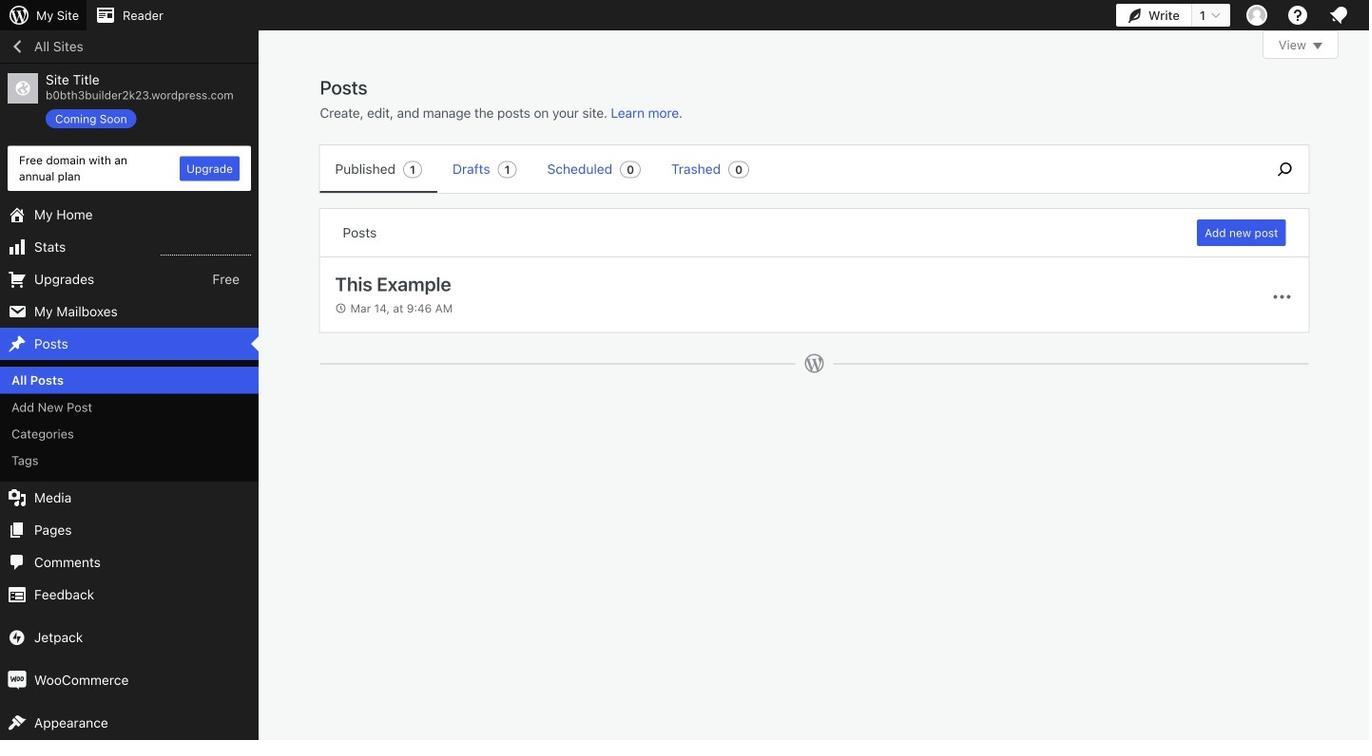 Task type: describe. For each thing, give the bounding box(es) containing it.
closed image
[[1313, 43, 1323, 49]]

help image
[[1287, 4, 1310, 27]]

2 img image from the top
[[8, 671, 27, 690]]

my profile image
[[1247, 5, 1268, 26]]

open search image
[[1262, 158, 1309, 181]]

manage your notifications image
[[1328, 4, 1350, 27]]



Task type: locate. For each thing, give the bounding box(es) containing it.
menu
[[320, 146, 1252, 193]]

highest hourly views 0 image
[[161, 244, 251, 256]]

0 vertical spatial img image
[[8, 628, 27, 648]]

1 vertical spatial img image
[[8, 671, 27, 690]]

1 img image from the top
[[8, 628, 27, 648]]

toggle menu image
[[1271, 286, 1294, 308]]

main content
[[319, 30, 1339, 393]]

img image
[[8, 628, 27, 648], [8, 671, 27, 690]]

None search field
[[1262, 146, 1309, 193]]



Task type: vqa. For each thing, say whether or not it's contained in the screenshot.
fourth TASK ENABLED image from the top of the "Launchpad Checklist" element
no



